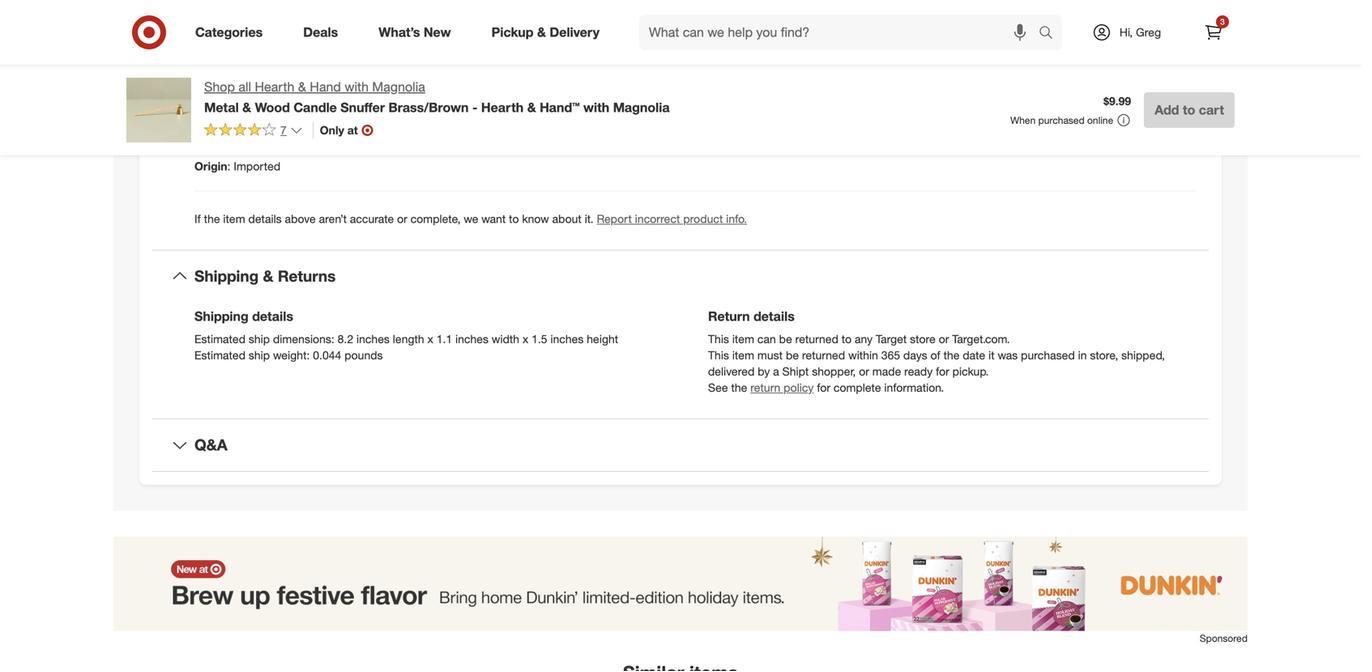 Task type: locate. For each thing, give the bounding box(es) containing it.
advertisement region
[[113, 537, 1248, 632]]

hearth right -
[[481, 100, 524, 115]]

estimated left weight:
[[194, 349, 246, 363]]

0 horizontal spatial magnolia
[[372, 79, 425, 95]]

0 vertical spatial returned
[[795, 332, 839, 347]]

& left hand™
[[527, 100, 536, 115]]

within
[[848, 349, 878, 363]]

or
[[397, 212, 407, 226], [939, 332, 949, 347], [859, 365, 869, 379]]

2 vertical spatial item
[[732, 349, 754, 363]]

1 horizontal spatial hearth
[[481, 100, 524, 115]]

& right pickup
[[537, 24, 546, 40]]

8.2
[[338, 332, 353, 347]]

shipping inside shipping details estimated ship dimensions: 8.2 inches length x 1.1 inches width x 1.5 inches height estimated ship weight: 0.044 pounds
[[194, 309, 249, 325]]

0051
[[349, 110, 374, 124]]

estimated
[[194, 332, 246, 347], [194, 349, 246, 363]]

image of metal & wood candle snuffer brass/brown - hearth & hand™ with magnolia image
[[126, 78, 191, 143]]

1 vertical spatial this
[[708, 349, 729, 363]]

0 vertical spatial to
[[1183, 102, 1195, 118]]

hearth
[[255, 79, 294, 95], [481, 100, 524, 115]]

item up delivered
[[732, 349, 754, 363]]

this
[[708, 332, 729, 347], [708, 349, 729, 363]]

1 vertical spatial to
[[509, 212, 519, 226]]

2 horizontal spatial inches
[[551, 332, 584, 347]]

for down shopper,
[[817, 381, 831, 395]]

or up of
[[939, 332, 949, 347]]

brass/brown
[[389, 100, 469, 115]]

know
[[522, 212, 549, 226]]

: for 196761580728
[[219, 60, 222, 74]]

info.
[[726, 212, 747, 226]]

0 vertical spatial item
[[223, 212, 245, 226]]

sponsored region
[[113, 537, 1248, 672]]

store
[[910, 332, 936, 347]]

inches right 1.1
[[455, 332, 489, 347]]

magnolia
[[372, 79, 425, 95], [613, 100, 670, 115]]

1 vertical spatial or
[[939, 332, 949, 347]]

2 vertical spatial to
[[842, 332, 852, 347]]

1 vertical spatial :
[[302, 110, 306, 124]]

shipping down shipping & returns
[[194, 309, 249, 325]]

delivered
[[708, 365, 755, 379]]

shipping & returns
[[194, 267, 336, 285]]

shipping
[[194, 267, 259, 285], [194, 309, 249, 325]]

1 vertical spatial hearth
[[481, 100, 524, 115]]

hi, greg
[[1120, 25, 1161, 39]]

or right accurate
[[397, 212, 407, 226]]

0 horizontal spatial hearth
[[255, 79, 294, 95]]

& inside dropdown button
[[263, 267, 274, 285]]

shipping for shipping & returns
[[194, 267, 259, 285]]

0 vertical spatial estimated
[[194, 332, 246, 347]]

information.
[[884, 381, 944, 395]]

to left the any
[[842, 332, 852, 347]]

item left can
[[732, 332, 754, 347]]

0 vertical spatial purchased
[[1039, 114, 1085, 126]]

if
[[194, 212, 201, 226]]

0 horizontal spatial the
[[204, 212, 220, 226]]

2 estimated from the top
[[194, 349, 246, 363]]

2 vertical spatial :
[[227, 159, 230, 173]]

q&a button
[[152, 420, 1209, 472]]

0 horizontal spatial inches
[[357, 332, 390, 347]]

a
[[773, 365, 779, 379]]

&
[[537, 24, 546, 40], [298, 79, 306, 95], [242, 100, 251, 115], [527, 100, 536, 115], [263, 267, 274, 285]]

this up delivered
[[708, 349, 729, 363]]

it
[[989, 349, 995, 363]]

hearth up wood on the left of the page
[[255, 79, 294, 95]]

add
[[1155, 102, 1179, 118]]

0 vertical spatial magnolia
[[372, 79, 425, 95]]

: for imported
[[227, 159, 230, 173]]

sponsored
[[1200, 633, 1248, 645]]

1 horizontal spatial the
[[731, 381, 747, 395]]

: left the 324-
[[302, 110, 306, 124]]

weight:
[[273, 349, 310, 363]]

product
[[683, 212, 723, 226]]

details inside shipping details estimated ship dimensions: 8.2 inches length x 1.1 inches width x 1.5 inches height estimated ship weight: 0.044 pounds
[[252, 309, 293, 325]]

1 vertical spatial magnolia
[[613, 100, 670, 115]]

1 shipping from the top
[[194, 267, 259, 285]]

any
[[855, 332, 873, 347]]

2 vertical spatial or
[[859, 365, 869, 379]]

shipped,
[[1122, 349, 1165, 363]]

1.1
[[437, 332, 452, 347]]

0 vertical spatial shipping
[[194, 267, 259, 285]]

ship left weight:
[[249, 349, 270, 363]]

0 vertical spatial or
[[397, 212, 407, 226]]

1 vertical spatial purchased
[[1021, 349, 1075, 363]]

x left 1.1
[[428, 332, 433, 347]]

with up snuffer
[[345, 79, 369, 95]]

all
[[239, 79, 251, 95]]

to right the add
[[1183, 102, 1195, 118]]

1 vertical spatial item
[[732, 332, 754, 347]]

1 horizontal spatial to
[[842, 332, 852, 347]]

item
[[223, 212, 245, 226], [732, 332, 754, 347], [732, 349, 754, 363]]

the right if
[[204, 212, 220, 226]]

x
[[428, 332, 433, 347], [523, 332, 529, 347]]

0 vertical spatial for
[[936, 365, 950, 379]]

hi,
[[1120, 25, 1133, 39]]

add to cart button
[[1144, 92, 1235, 128]]

0 horizontal spatial with
[[345, 79, 369, 95]]

2 horizontal spatial :
[[302, 110, 306, 124]]

2 horizontal spatial the
[[944, 349, 960, 363]]

1 vertical spatial shipping
[[194, 309, 249, 325]]

& down all
[[242, 100, 251, 115]]

upc
[[194, 60, 219, 74]]

ship left dimensions:
[[249, 332, 270, 347]]

shipping inside dropdown button
[[194, 267, 259, 285]]

for down of
[[936, 365, 950, 379]]

& left returns
[[263, 267, 274, 285]]

what's new
[[379, 24, 451, 40]]

2 horizontal spatial to
[[1183, 102, 1195, 118]]

this down "return"
[[708, 332, 729, 347]]

1 horizontal spatial magnolia
[[613, 100, 670, 115]]

the
[[204, 212, 220, 226], [944, 349, 960, 363], [731, 381, 747, 395]]

shipping down if
[[194, 267, 259, 285]]

2 vertical spatial the
[[731, 381, 747, 395]]

1 horizontal spatial x
[[523, 332, 529, 347]]

inches right '1.5' at the left
[[551, 332, 584, 347]]

estimated down shipping & returns
[[194, 332, 246, 347]]

1 vertical spatial ship
[[249, 349, 270, 363]]

1 inches from the left
[[357, 332, 390, 347]]

details up dimensions:
[[252, 309, 293, 325]]

of
[[931, 349, 940, 363]]

: left imported in the left top of the page
[[227, 159, 230, 173]]

0 vertical spatial ship
[[249, 332, 270, 347]]

1 vertical spatial estimated
[[194, 349, 246, 363]]

deals
[[303, 24, 338, 40]]

purchased inside return details this item can be returned to any target store or target.com. this item must be returned within 365 days of the date it was purchased in store, shipped, delivered by a shipt shopper, or made ready for pickup. see the return policy for complete information.
[[1021, 349, 1075, 363]]

0 vertical spatial the
[[204, 212, 220, 226]]

with right hand™
[[583, 100, 610, 115]]

search button
[[1032, 15, 1070, 53]]

details up can
[[754, 309, 795, 325]]

0 vertical spatial this
[[708, 332, 729, 347]]

when purchased online
[[1011, 114, 1114, 126]]

return
[[751, 381, 781, 395]]

1 horizontal spatial :
[[227, 159, 230, 173]]

dimensions:
[[273, 332, 334, 347]]

2 ship from the top
[[249, 349, 270, 363]]

0 vertical spatial be
[[779, 332, 792, 347]]

or down within
[[859, 365, 869, 379]]

2 horizontal spatial or
[[939, 332, 949, 347]]

what's
[[379, 24, 420, 40]]

to
[[1183, 102, 1195, 118], [509, 212, 519, 226], [842, 332, 852, 347]]

details left above at the top left of page
[[248, 212, 282, 226]]

1 vertical spatial returned
[[802, 349, 845, 363]]

: up shop
[[219, 60, 222, 74]]

pickup.
[[953, 365, 989, 379]]

item right if
[[223, 212, 245, 226]]

1 vertical spatial the
[[944, 349, 960, 363]]

the right of
[[944, 349, 960, 363]]

date
[[963, 349, 985, 363]]

report
[[597, 212, 632, 226]]

with
[[345, 79, 369, 95], [583, 100, 610, 115]]

inches
[[357, 332, 390, 347], [455, 332, 489, 347], [551, 332, 584, 347]]

purchased right when
[[1039, 114, 1085, 126]]

new
[[424, 24, 451, 40]]

shop
[[204, 79, 235, 95]]

shop all hearth & hand with magnolia metal & wood candle snuffer brass/brown - hearth & hand™ with magnolia
[[204, 79, 670, 115]]

1.5
[[532, 332, 547, 347]]

complete
[[834, 381, 881, 395]]

by
[[758, 365, 770, 379]]

the down delivered
[[731, 381, 747, 395]]

be right can
[[779, 332, 792, 347]]

1 horizontal spatial inches
[[455, 332, 489, 347]]

inches up 'pounds'
[[357, 332, 390, 347]]

0 horizontal spatial for
[[817, 381, 831, 395]]

details
[[248, 212, 282, 226], [252, 309, 293, 325], [754, 309, 795, 325]]

item number (dpci) : 324-00-0051
[[194, 110, 374, 124]]

1 ship from the top
[[249, 332, 270, 347]]

1 horizontal spatial with
[[583, 100, 610, 115]]

What can we help you find? suggestions appear below search field
[[639, 15, 1043, 50]]

pickup
[[492, 24, 534, 40]]

details inside return details this item can be returned to any target store or target.com. this item must be returned within 365 days of the date it was purchased in store, shipped, delivered by a shipt shopper, or made ready for pickup. see the return policy for complete information.
[[754, 309, 795, 325]]

1 vertical spatial with
[[583, 100, 610, 115]]

returned
[[795, 332, 839, 347], [802, 349, 845, 363]]

0 horizontal spatial :
[[219, 60, 222, 74]]

be up shipt
[[786, 349, 799, 363]]

to inside button
[[1183, 102, 1195, 118]]

origin
[[194, 159, 227, 173]]

purchased left in
[[1021, 349, 1075, 363]]

to right want
[[509, 212, 519, 226]]

2 shipping from the top
[[194, 309, 249, 325]]

00-
[[332, 110, 349, 124]]

0 vertical spatial :
[[219, 60, 222, 74]]

0 horizontal spatial x
[[428, 332, 433, 347]]

1 vertical spatial for
[[817, 381, 831, 395]]

324-
[[309, 110, 332, 124]]

when
[[1011, 114, 1036, 126]]

accurate
[[350, 212, 394, 226]]

only
[[320, 123, 344, 137]]

pickup & delivery
[[492, 24, 600, 40]]

x left '1.5' at the left
[[523, 332, 529, 347]]



Task type: vqa. For each thing, say whether or not it's contained in the screenshot.


Task type: describe. For each thing, give the bounding box(es) containing it.
return details this item can be returned to any target store or target.com. this item must be returned within 365 days of the date it was purchased in store, shipped, delivered by a shipt shopper, or made ready for pickup. see the return policy for complete information.
[[708, 309, 1165, 395]]

width
[[492, 332, 519, 347]]

ready
[[904, 365, 933, 379]]

return
[[708, 309, 750, 325]]

q&a
[[194, 436, 228, 455]]

196761580728
[[225, 60, 301, 74]]

incorrect
[[635, 212, 680, 226]]

3 link
[[1196, 15, 1232, 50]]

1 vertical spatial be
[[786, 349, 799, 363]]

details for return
[[754, 309, 795, 325]]

2 inches from the left
[[455, 332, 489, 347]]

policy
[[784, 381, 814, 395]]

delivery
[[550, 24, 600, 40]]

snuffer
[[340, 100, 385, 115]]

1 this from the top
[[708, 332, 729, 347]]

item
[[194, 110, 218, 124]]

deals link
[[289, 15, 358, 50]]

0 horizontal spatial to
[[509, 212, 519, 226]]

it.
[[585, 212, 594, 226]]

3
[[1220, 17, 1225, 27]]

length
[[393, 332, 424, 347]]

wood
[[255, 100, 290, 115]]

(dpci)
[[268, 110, 302, 124]]

3 inches from the left
[[551, 332, 584, 347]]

about
[[552, 212, 582, 226]]

can
[[758, 332, 776, 347]]

number
[[222, 110, 265, 124]]

0 horizontal spatial or
[[397, 212, 407, 226]]

7
[[280, 123, 287, 137]]

2 this from the top
[[708, 349, 729, 363]]

days
[[904, 349, 928, 363]]

upc : 196761580728
[[194, 60, 301, 74]]

hand™
[[540, 100, 580, 115]]

-
[[472, 100, 478, 115]]

target.com.
[[952, 332, 1010, 347]]

what's new link
[[365, 15, 471, 50]]

made
[[873, 365, 901, 379]]

& left hand
[[298, 79, 306, 95]]

hand
[[310, 79, 341, 95]]

aren't
[[319, 212, 347, 226]]

was
[[998, 349, 1018, 363]]

1 estimated from the top
[[194, 332, 246, 347]]

in
[[1078, 349, 1087, 363]]

cart
[[1199, 102, 1224, 118]]

1 x from the left
[[428, 332, 433, 347]]

if the item details above aren't accurate or complete, we want to know about it. report incorrect product info.
[[194, 212, 747, 226]]

shipping & returns button
[[152, 251, 1209, 302]]

greg
[[1136, 25, 1161, 39]]

categories link
[[182, 15, 283, 50]]

target
[[876, 332, 907, 347]]

add to cart
[[1155, 102, 1224, 118]]

pickup & delivery link
[[478, 15, 620, 50]]

details for shipping
[[252, 309, 293, 325]]

above
[[285, 212, 316, 226]]

1 horizontal spatial or
[[859, 365, 869, 379]]

returns
[[278, 267, 336, 285]]

to inside return details this item can be returned to any target store or target.com. this item must be returned within 365 days of the date it was purchased in store, shipped, delivered by a shipt shopper, or made ready for pickup. see the return policy for complete information.
[[842, 332, 852, 347]]

0 vertical spatial hearth
[[255, 79, 294, 95]]

we
[[464, 212, 478, 226]]

must
[[758, 349, 783, 363]]

return policy link
[[751, 381, 814, 395]]

shopper,
[[812, 365, 856, 379]]

shipping details estimated ship dimensions: 8.2 inches length x 1.1 inches width x 1.5 inches height estimated ship weight: 0.044 pounds
[[194, 309, 618, 363]]

7 link
[[204, 122, 303, 141]]

0.044
[[313, 349, 341, 363]]

shipt
[[782, 365, 809, 379]]

height
[[587, 332, 618, 347]]

shipping for shipping details estimated ship dimensions: 8.2 inches length x 1.1 inches width x 1.5 inches height estimated ship weight: 0.044 pounds
[[194, 309, 249, 325]]

search
[[1032, 26, 1070, 42]]

categories
[[195, 24, 263, 40]]

pounds
[[345, 349, 383, 363]]

imported
[[234, 159, 281, 173]]

see
[[708, 381, 728, 395]]

1 horizontal spatial for
[[936, 365, 950, 379]]

0 vertical spatial with
[[345, 79, 369, 95]]

2 x from the left
[[523, 332, 529, 347]]

at
[[347, 123, 358, 137]]

want
[[482, 212, 506, 226]]

$9.99
[[1104, 94, 1131, 108]]

report incorrect product info. button
[[597, 211, 747, 227]]

store,
[[1090, 349, 1118, 363]]

metal
[[204, 100, 239, 115]]

candle
[[294, 100, 337, 115]]

& inside 'link'
[[537, 24, 546, 40]]



